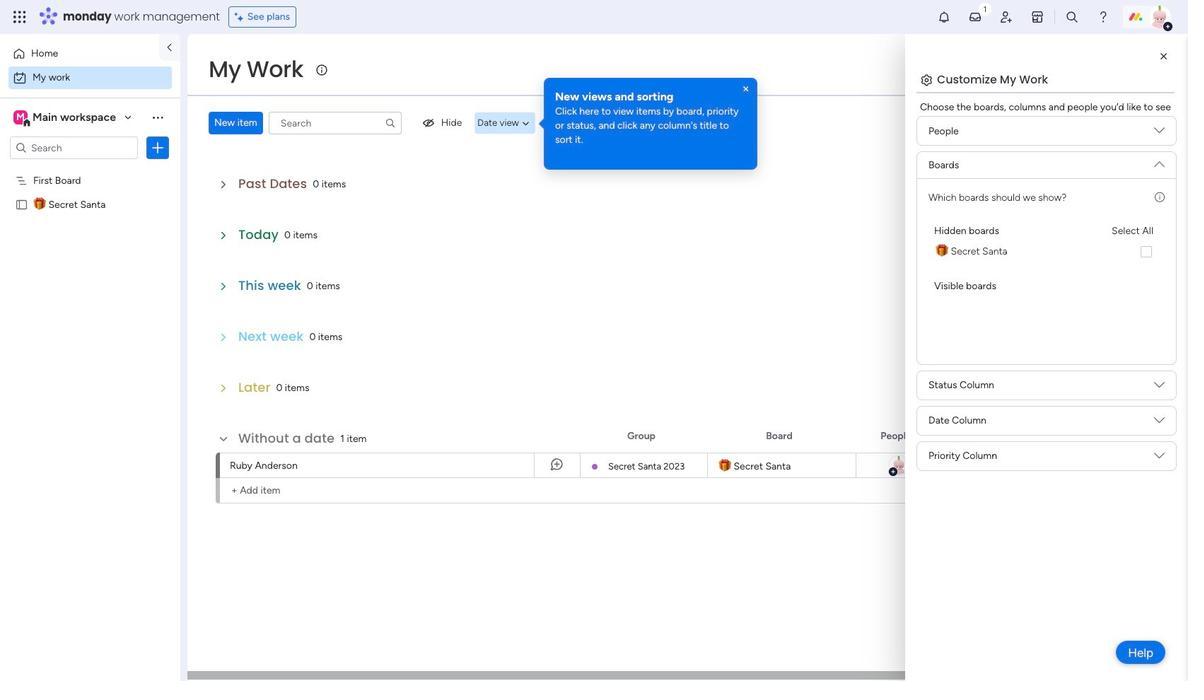 Task type: locate. For each thing, give the bounding box(es) containing it.
list box
[[0, 165, 180, 407], [929, 211, 1165, 302]]

4 dapulse dropdown down arrow image from the top
[[1155, 450, 1165, 466]]

search everything image
[[1065, 10, 1080, 24]]

dapulse dropdown down arrow image
[[1155, 125, 1165, 141], [1155, 380, 1165, 396], [1155, 415, 1165, 431], [1155, 450, 1165, 466]]

dapulse dropdown down arrow image
[[1155, 154, 1165, 169]]

ruby anderson image
[[1149, 6, 1172, 28]]

workspace selection element
[[13, 109, 118, 127]]

1 vertical spatial option
[[8, 67, 172, 89]]

notifications image
[[937, 10, 952, 24]]

1 heading from the top
[[935, 224, 1000, 238]]

update feed image
[[969, 10, 983, 24]]

2 vertical spatial option
[[0, 167, 180, 170]]

3 dapulse dropdown down arrow image from the top
[[1155, 415, 1165, 431]]

option
[[8, 42, 151, 65], [8, 67, 172, 89], [0, 167, 180, 170]]

0 vertical spatial option
[[8, 42, 151, 65]]

1 vertical spatial heading
[[935, 279, 997, 294]]

0 vertical spatial heading
[[935, 224, 1000, 238]]

workspace image
[[13, 110, 28, 125]]

1 image
[[979, 1, 992, 17]]

public board image
[[15, 197, 28, 211]]

heading
[[935, 224, 1000, 238], [935, 279, 997, 294]]

main content
[[187, 34, 1189, 681]]



Task type: describe. For each thing, give the bounding box(es) containing it.
2 heading from the top
[[935, 279, 997, 294]]

v2 info image
[[1155, 190, 1165, 205]]

1 horizontal spatial list box
[[929, 211, 1165, 302]]

options image
[[151, 141, 165, 155]]

2 dapulse dropdown down arrow image from the top
[[1155, 380, 1165, 396]]

1 dapulse dropdown down arrow image from the top
[[1155, 125, 1165, 141]]

help image
[[1097, 10, 1111, 24]]

select product image
[[13, 10, 27, 24]]

see plans image
[[235, 9, 247, 25]]

Search in workspace field
[[30, 140, 118, 156]]

invite members image
[[1000, 10, 1014, 24]]

workspace options image
[[151, 110, 165, 124]]

monday marketplace image
[[1031, 10, 1045, 24]]

0 horizontal spatial list box
[[0, 165, 180, 407]]



Task type: vqa. For each thing, say whether or not it's contained in the screenshot.
"M" at bottom
no



